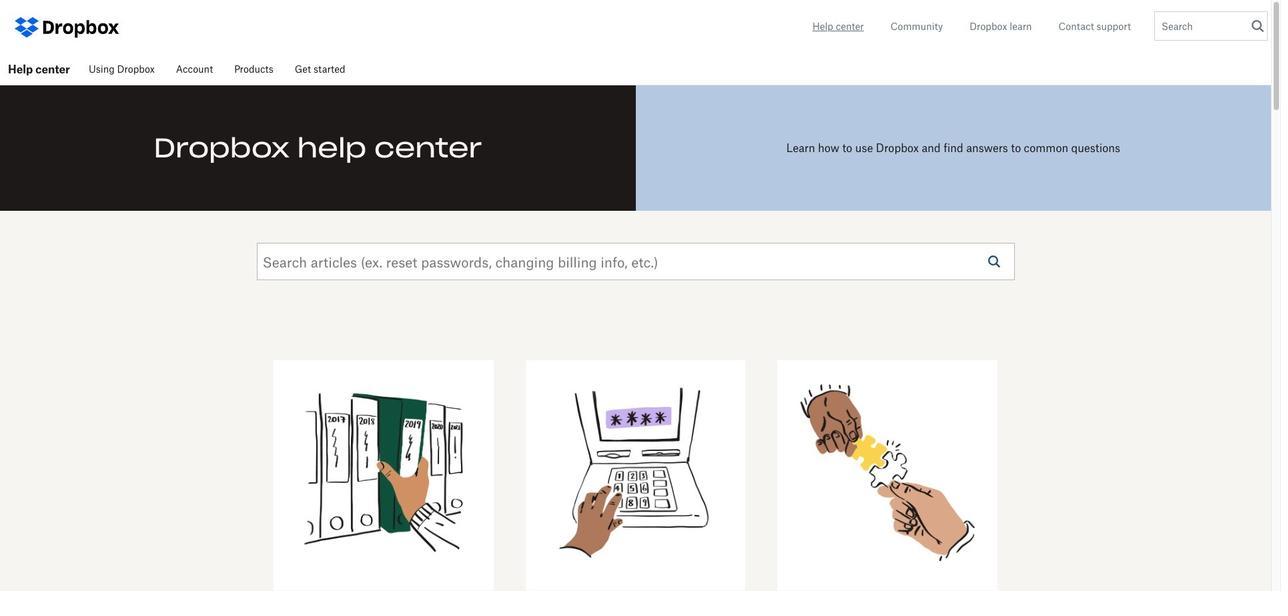 Task type: describe. For each thing, give the bounding box(es) containing it.
clear image for search text box
[[974, 258, 984, 268]]

search image for search text field
[[1252, 20, 1264, 32]]

dropbox image
[[40, 14, 120, 40]]

Search text field
[[1156, 12, 1249, 40]]

Search text field
[[257, 244, 974, 281]]



Task type: vqa. For each thing, say whether or not it's contained in the screenshot.
'shared' within the Track how your shared files are viewed and downloaded. Find ou
no



Task type: locate. For each thing, give the bounding box(es) containing it.
None search field
[[257, 244, 984, 281]]

search image for search text box
[[988, 256, 1000, 268]]

search image
[[1252, 20, 1264, 32], [1252, 20, 1264, 32], [988, 256, 1000, 268]]

clear image
[[1249, 21, 1259, 31], [974, 258, 984, 268]]

1 vertical spatial clear image
[[974, 258, 984, 268]]

clear image for search text field
[[1249, 21, 1259, 31]]

None search field
[[1156, 12, 1259, 44]]

1 horizontal spatial clear image
[[1249, 21, 1259, 31]]

0 vertical spatial clear image
[[1249, 21, 1259, 31]]

0 horizontal spatial clear image
[[974, 258, 984, 268]]

search image
[[988, 256, 1000, 268]]



